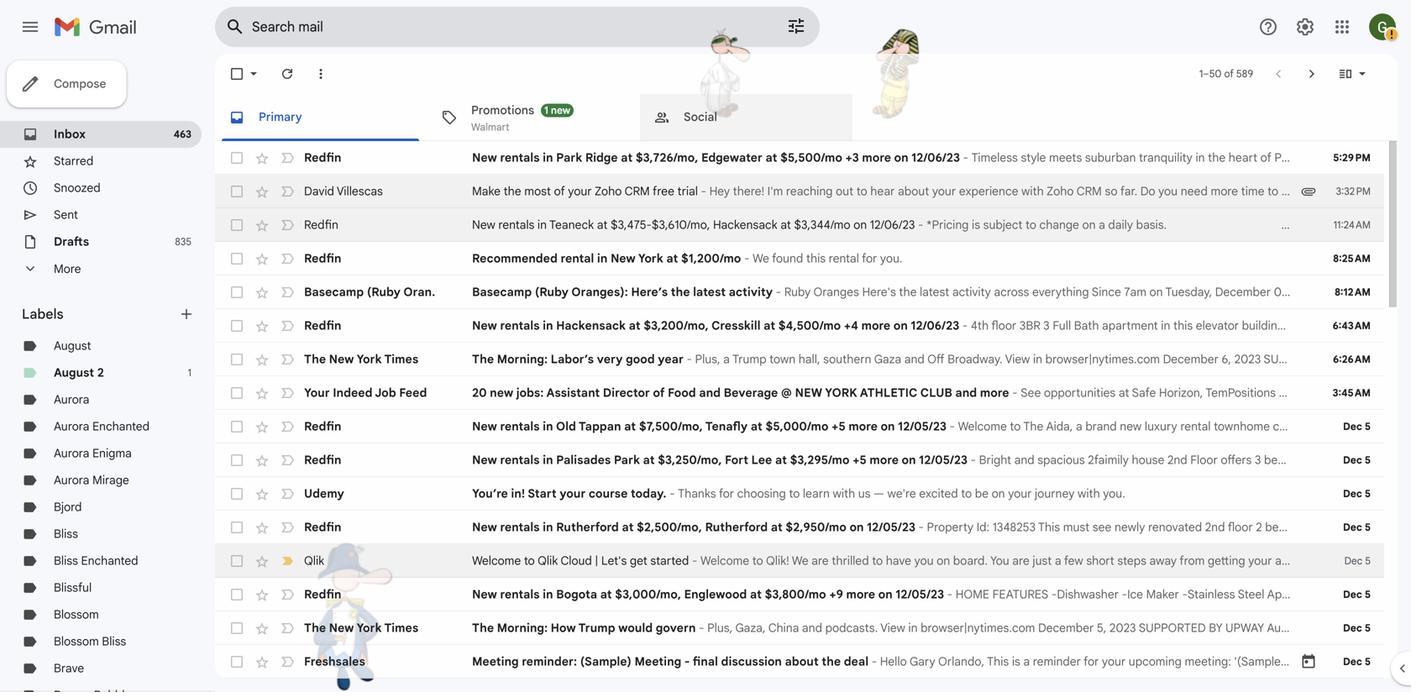 Task type: describe. For each thing, give the bounding box(es) containing it.
12/05/23 up have
[[867, 520, 916, 535]]

far.
[[1121, 184, 1138, 199]]

1 horizontal spatial a
[[1055, 554, 1062, 568]]

and right china at right bottom
[[802, 621, 822, 636]]

19 ͏‌ from the left
[[1180, 486, 1183, 501]]

at right the cresskill
[[764, 318, 776, 333]]

at down $3,610/mo,
[[667, 251, 678, 266]]

inbox link
[[54, 127, 86, 142]]

on down you're in! start your course today. - thanks for choosing to learn with us — we're excited to be on your journey with you. ͏‌ ͏‌ ͏‌ ͏‌ ͏‌ ͏‌ ͏‌ ͏‌ ͏‌ ͏‌ ͏‌ ͏‌ ͏‌ ͏‌ ͏‌ ͏‌ ͏‌ ͏‌ ͏‌ ͏‌ ͏‌ ͏‌ ͏‌ ͏‌ ͏‌ ͏‌ ͏‌ ͏‌ ͏‌ ͏‌ ͏‌ ͏‌ ͏‌ ͏‌ ͏‌ ͏‌ ͏‌
[[850, 520, 864, 535]]

enigma
[[92, 446, 132, 461]]

dec 5 for new rentals in rutherford at $2,500/mo, rutherford at $2,950/mo on 12/05/23 -
[[1343, 521, 1371, 534]]

blissful link
[[54, 581, 92, 595]]

—
[[874, 486, 885, 501]]

0 vertical spatial browser|nytimes.com
[[1046, 352, 1160, 367]]

21 ͏‌ from the left
[[1186, 486, 1189, 501]]

15 row from the top
[[215, 612, 1411, 645]]

more down york
[[849, 419, 878, 434]]

course
[[589, 486, 628, 501]]

on down have
[[878, 587, 893, 602]]

and right the food
[[699, 386, 721, 400]]

labor's
[[551, 352, 594, 367]]

12/05/23 down club
[[898, 419, 947, 434]]

aurora for aurora enchanted
[[54, 419, 89, 434]]

new rentals in park ridge at $3,726/mo, edgewater at $5,500/mo +3 more on 12/06/23 -
[[472, 150, 972, 165]]

15 ͏‌ from the left
[[1168, 486, 1171, 501]]

- right the deal
[[872, 654, 877, 669]]

row containing qlik
[[215, 544, 1411, 578]]

at up good
[[629, 318, 641, 333]]

your up teaneck
[[568, 184, 592, 199]]

in for new rentals in palisades park at $3,250/mo, fort lee at $3,295/mo +5 more on 12/05/23 -
[[543, 453, 553, 468]]

most
[[524, 184, 551, 199]]

on down out
[[854, 218, 867, 232]]

aurora mirage
[[54, 473, 129, 488]]

1 vertical spatial of
[[554, 184, 565, 199]]

you're in! start your course today. - thanks for choosing to learn with us — we're excited to be on your journey with you. ͏‌ ͏‌ ͏‌ ͏‌ ͏‌ ͏‌ ͏‌ ͏‌ ͏‌ ͏‌ ͏‌ ͏‌ ͏‌ ͏‌ ͏‌ ͏‌ ͏‌ ͏‌ ͏‌ ͏‌ ͏‌ ͏‌ ͏‌ ͏‌ ͏‌ ͏‌ ͏‌ ͏‌ ͏‌ ͏‌ ͏‌ ͏‌ ͏‌ ͏‌ ͏‌ ͏‌ ͏‌
[[472, 486, 1237, 501]]

plus, for plus, gaza, china and podcasts. view in browser|nytimes.com december 5, 2023 supported by upway author headshot by david l
[[707, 621, 733, 636]]

has attachment image
[[1301, 183, 1317, 200]]

at right lee
[[775, 453, 787, 468]]

change
[[1040, 218, 1080, 232]]

would
[[618, 621, 653, 636]]

in for new rentals in rutherford at $2,500/mo, rutherford at $2,950/mo on 12/05/23 -
[[543, 520, 553, 535]]

to left have
[[872, 554, 883, 568]]

1 vertical spatial december
[[1038, 621, 1094, 636]]

brave link
[[54, 661, 84, 676]]

1 vertical spatial you.
[[1103, 486, 1126, 501]]

0 vertical spatial for
[[862, 251, 877, 266]]

0 vertical spatial supported
[[1264, 352, 1331, 367]]

let's
[[601, 554, 627, 568]]

$2,950/mo
[[786, 520, 847, 535]]

upway
[[1226, 621, 1265, 636]]

bliss for the bliss link
[[54, 527, 78, 541]]

to left qlik!
[[753, 554, 763, 568]]

1 rental from the left
[[561, 251, 594, 266]]

2 horizontal spatial of
[[1225, 68, 1234, 80]]

5 for the morning: how trump would govern - plus, gaza, china and podcasts. view in browser|nytimes.com december 5, 2023 supported by upway author headshot by david l
[[1365, 622, 1371, 635]]

(ruby for oranges):
[[535, 285, 569, 300]]

1 meeting from the left
[[472, 654, 519, 669]]

26 ͏‌ from the left
[[1201, 486, 1204, 501]]

2 vertical spatial bliss
[[102, 634, 126, 649]]

20 ͏‌ from the left
[[1183, 486, 1186, 501]]

hey
[[710, 184, 730, 199]]

at left $3,475-
[[597, 218, 608, 232]]

at up today. at the bottom of page
[[643, 453, 655, 468]]

in for new rentals in hackensack at $3,200/mo, cresskill at $4,500/mo +4 more on 12/06/23 -
[[543, 318, 553, 333]]

rentals for palisades
[[500, 453, 540, 468]]

0 horizontal spatial +5
[[832, 419, 846, 434]]

fort
[[725, 453, 749, 468]]

tab list containing promotions
[[215, 94, 1398, 141]]

rentals for bogota
[[500, 587, 540, 602]]

more down broadway.
[[980, 386, 1009, 400]]

gaza
[[874, 352, 902, 367]]

gaza,
[[736, 621, 766, 636]]

gmail image
[[54, 10, 145, 44]]

in for new rentals in park ridge at $3,726/mo, edgewater at $5,500/mo +3 more on 12/06/23 -
[[543, 150, 553, 165]]

govern
[[656, 621, 696, 636]]

7 row from the top
[[215, 343, 1411, 376]]

row containing freshsales
[[215, 645, 1385, 679]]

2 welcome from the left
[[701, 554, 750, 568]]

$5,000/mo
[[766, 419, 829, 434]]

1 vertical spatial 12/06/23
[[870, 218, 915, 232]]

board.
[[953, 554, 988, 568]]

new rentals in hackensack at $3,200/mo, cresskill at $4,500/mo +4 more on 12/06/23 -
[[472, 318, 971, 333]]

few
[[1064, 554, 1084, 568]]

dec for new rentals in palisades park at $3,250/mo, fort lee at $3,295/mo +5 more on 12/05/23 -
[[1343, 454, 1363, 467]]

in for new rentals in old tappan at $7,500/mo, tenafly at $5,000/mo +5 more on 12/05/23 -
[[543, 419, 553, 434]]

1 rutherford from the left
[[556, 520, 619, 535]]

- left the final
[[684, 654, 690, 669]]

1 horizontal spatial with
[[1022, 184, 1044, 199]]

new for new rentals in old tappan at $7,500/mo, tenafly at $5,000/mo +5 more on 12/05/23 -
[[472, 419, 497, 434]]

- down club
[[950, 419, 955, 434]]

1 are from the left
[[812, 554, 829, 568]]

at right tappan
[[624, 419, 636, 434]]

on down athletic
[[881, 419, 895, 434]]

3 row from the top
[[215, 208, 1399, 242]]

learn
[[803, 486, 830, 501]]

englewood
[[684, 587, 747, 602]]

walmart
[[471, 121, 510, 134]]

at right ridge
[[621, 150, 633, 165]]

aurora enchanted link
[[54, 419, 150, 434]]

morning: for labor's
[[497, 352, 548, 367]]

oran.
[[403, 285, 435, 300]]

- down welcome to qlik cloud | let's get started - welcome to qlik! we are thrilled to have you on board. you are just a few short steps away from getting your analytics up and running.
[[947, 587, 953, 602]]

aut
[[1396, 352, 1411, 367]]

i'm
[[768, 184, 783, 199]]

1 horizontal spatial by
[[1334, 352, 1348, 367]]

bjord link
[[54, 500, 82, 515]]

- right activity
[[776, 285, 781, 300]]

qlik!
[[766, 554, 790, 568]]

york for the morning: how trump would govern
[[357, 621, 382, 636]]

today.
[[631, 486, 667, 501]]

to right subject
[[1026, 218, 1037, 232]]

at up get
[[622, 520, 634, 535]]

dec 5 for new rentals in bogota at $3,000/mo, englewood at $3,800/mo +9 more on 12/05/23 -
[[1343, 589, 1371, 601]]

is
[[972, 218, 980, 232]]

experience
[[959, 184, 1019, 199]]

25 ͏‌ from the left
[[1198, 486, 1201, 501]]

6:43 am
[[1333, 320, 1371, 332]]

in right broadway.
[[1033, 352, 1043, 367]]

row containing udemy
[[215, 477, 1385, 511]]

dec for welcome to qlik cloud | let's get started - welcome to qlik! we are thrilled to have you on board. you are just a few short steps away from getting your analytics up and running. 
[[1345, 555, 1363, 568]]

subject
[[983, 218, 1023, 232]]

13 ͏‌ from the left
[[1162, 486, 1165, 501]]

redfin for new rentals in old tappan at $7,500/mo, tenafly at $5,000/mo +5 more on 12/05/23
[[304, 419, 341, 434]]

0 vertical spatial hackensack
[[713, 218, 778, 232]]

12/05/23 down have
[[896, 587, 944, 602]]

aurora enigma
[[54, 446, 132, 461]]

in!
[[511, 486, 525, 501]]

- right today. at the bottom of page
[[670, 486, 675, 501]]

$7,500/mo,
[[639, 419, 703, 434]]

aurora for aurora enigma
[[54, 446, 89, 461]]

reminder:
[[522, 654, 577, 669]]

18 ͏‌ from the left
[[1177, 486, 1180, 501]]

0 horizontal spatial we
[[753, 251, 769, 266]]

29 ͏‌ from the left
[[1210, 486, 1213, 501]]

12/05/23 up excited
[[919, 453, 968, 468]]

0 horizontal spatial the
[[504, 184, 521, 199]]

the left how
[[472, 621, 494, 636]]

china
[[769, 621, 799, 636]]

1 welcome from the left
[[472, 554, 521, 568]]

- right club
[[1012, 386, 1018, 400]]

on up hear
[[894, 150, 909, 165]]

0 vertical spatial york
[[638, 251, 664, 266]]

- right the govern
[[699, 621, 704, 636]]

starred link
[[54, 154, 93, 168]]

new rentals in palisades park at $3,250/mo, fort lee at $3,295/mo +5 more on 12/05/23 -
[[472, 453, 979, 468]]

and left the off
[[905, 352, 925, 367]]

0 horizontal spatial david
[[304, 184, 334, 199]]

(ruby for oran.
[[367, 285, 401, 300]]

make
[[472, 184, 501, 199]]

your right the getting
[[1249, 554, 1272, 568]]

835
[[175, 236, 192, 248]]

new
[[795, 386, 823, 400]]

1 vertical spatial you
[[915, 554, 934, 568]]

4 row from the top
[[215, 242, 1385, 276]]

8:25 am
[[1334, 252, 1371, 265]]

2 crm from the left
[[1077, 184, 1102, 199]]

new for new rentals in palisades park at $3,250/mo, fort lee at $3,295/mo +5 more on 12/05/23 -
[[472, 453, 497, 468]]

august link
[[54, 339, 91, 353]]

excited
[[919, 486, 958, 501]]

dec 5 for you're in! start your course today. - thanks for choosing to learn with us — we're excited to be on your journey with you. ͏‌ ͏‌ ͏‌ ͏‌ ͏‌ ͏‌ ͏‌ ͏‌ ͏‌ ͏‌ ͏‌ ͏‌ ͏‌ ͏‌ ͏‌ ͏‌ ͏‌ ͏‌ ͏‌ ͏‌ ͏‌ ͏‌ ͏‌ ͏‌ ͏‌ ͏‌ ͏‌ ͏‌ ͏‌ ͏‌ ͏‌ ͏‌ ͏‌ ͏‌ ͏‌ ͏‌ ͏‌
[[1343, 488, 1371, 500]]

1 horizontal spatial trump
[[733, 352, 767, 367]]

blossom bliss
[[54, 634, 126, 649]]

37 ͏‌ from the left
[[1234, 486, 1237, 501]]

and right club
[[956, 386, 977, 400]]

compose
[[54, 76, 106, 91]]

have
[[886, 554, 912, 568]]

snoozed
[[54, 181, 101, 195]]

blossom link
[[54, 607, 99, 622]]

2 rutherford from the left
[[705, 520, 768, 535]]

your left the journey
[[1008, 486, 1032, 501]]

on up gaza
[[894, 318, 908, 333]]

- up the be
[[971, 453, 976, 468]]

new rentals in rutherford at $2,500/mo, rutherford at $2,950/mo on 12/05/23 -
[[472, 520, 927, 535]]

in for new rentals in teaneck at $3,475-$3,610/mo, hackensack at $3,344/mo on 12/06/23 - *pricing is subject to change on a daily basis. ‌ ‌ ‌ ‌ ‌ ‌ ‌ ‌ ‌ ‌ ‌ ‌ ‌ ‌ ‌ ‌ ‌ ‌ ‌ ‌ ‌ ‌ ‌ ‌ ‌ ‌ ‌ ‌ ‌ ‌ ‌ ‌ ‌ ‌ ‌ ‌ ‌ ‌ ‌ ‌ ‌ ‌ ‌ ‌ ‌ ‌ ‌ ‌ ‌ ‌ ‌ ‌ ‌ ‌ ‌ ‌ ‌ ‌ ‌ ‌ ‌ ‌ ‌ ‌ ‌ ‌ ‌ ‌ ‌ ‌ ‌ ‌ ‌ ‌ ‌ ‌ ‌
[[538, 218, 547, 232]]

aurora for aurora mirage
[[54, 473, 89, 488]]

old
[[556, 419, 576, 434]]

support image
[[1259, 17, 1279, 37]]

in right podcasts.
[[909, 621, 918, 636]]

2 horizontal spatial a
[[1099, 218, 1105, 232]]

august for august 2
[[54, 365, 94, 380]]

row containing david villescas
[[215, 175, 1411, 208]]

to right out
[[857, 184, 868, 199]]

dec for new rentals in rutherford at $2,500/mo, rutherford at $2,950/mo on 12/05/23 -
[[1343, 521, 1363, 534]]

compose button
[[7, 60, 126, 108]]

amazon
[[1351, 352, 1394, 367]]

bliss enchanted
[[54, 554, 138, 568]]

12 ͏‌ from the left
[[1159, 486, 1162, 501]]

at up gaza,
[[750, 587, 762, 602]]

- right started
[[692, 554, 698, 568]]

at right "tenafly"
[[751, 419, 763, 434]]

on up we're
[[902, 453, 916, 468]]

more right "+3"
[[862, 150, 891, 165]]

2 horizontal spatial with
[[1078, 486, 1100, 501]]

at up found
[[781, 218, 791, 232]]

on left board.
[[937, 554, 950, 568]]

to left the be
[[961, 486, 972, 501]]

off
[[928, 352, 945, 367]]

34 ͏‌ from the left
[[1225, 486, 1228, 501]]

software?
[[1345, 184, 1398, 199]]

out
[[836, 184, 854, 199]]

2 are from the left
[[1013, 554, 1030, 568]]

tenafly
[[706, 419, 748, 434]]

- up activity
[[744, 251, 750, 266]]

times for the morning: labor's very good year - plus, a trump town hall, southern gaza and off broadway. view in browser|nytimes.com december 6, 2023 supported by amazon aut
[[384, 352, 419, 367]]

promotions
[[471, 103, 534, 118]]

more right "+9"
[[846, 587, 875, 602]]

august for august link
[[54, 339, 91, 353]]

28 ͏‌ from the left
[[1207, 486, 1210, 501]]

8 ͏‌ from the left
[[1147, 486, 1150, 501]]

at up 'i'm' on the top
[[766, 150, 777, 165]]

morning: for how
[[497, 621, 548, 636]]

$3,475-
[[611, 218, 652, 232]]

there!
[[733, 184, 765, 199]]

2 rental from the left
[[829, 251, 859, 266]]

0 horizontal spatial hackensack
[[556, 318, 626, 333]]

new for new rentals in park ridge at $3,726/mo, edgewater at $5,500/mo +3 more on 12/06/23 -
[[472, 150, 497, 165]]

dec for new rentals in old tappan at $7,500/mo, tenafly at $5,000/mo +5 more on 12/05/23 -
[[1343, 420, 1363, 433]]

4 ͏‌ from the left
[[1135, 486, 1138, 501]]

1 horizontal spatial of
[[653, 386, 665, 400]]

aurora for aurora link
[[54, 392, 89, 407]]

- right the year
[[687, 352, 692, 367]]

14 ͏‌ from the left
[[1165, 486, 1168, 501]]

0 horizontal spatial for
[[719, 486, 734, 501]]

your up *pricing
[[932, 184, 956, 199]]

- up "experience"
[[963, 150, 969, 165]]

journey
[[1035, 486, 1075, 501]]

social tab
[[640, 94, 852, 141]]

more up "—"
[[870, 453, 899, 468]]

0 horizontal spatial trump
[[579, 621, 615, 636]]

redfin for new rentals in palisades park at $3,250/mo, fort lee at $3,295/mo +5 more on 12/05/23
[[304, 453, 341, 468]]

- up broadway.
[[963, 318, 968, 333]]

dec 5 for new rentals in palisades park at $3,250/mo, fort lee at $3,295/mo +5 more on 12/05/23 -
[[1343, 454, 1371, 467]]

labels heading
[[22, 306, 178, 323]]

1 vertical spatial david
[[1378, 621, 1408, 636]]

- down excited
[[919, 520, 924, 535]]

$3,610/mo,
[[652, 218, 710, 232]]

5 ͏‌ from the left
[[1138, 486, 1141, 501]]

@
[[781, 386, 792, 400]]

+4
[[844, 318, 859, 333]]

redfin for new rentals in teaneck at $3,475-$3,610/mo, hackensack at $3,344/mo on 12/06/23
[[304, 218, 338, 232]]

1 qlik from the left
[[304, 554, 324, 568]]

explore
[[1282, 184, 1321, 199]]

3:45 am
[[1333, 387, 1371, 399]]

thrilled
[[832, 554, 869, 568]]

1 crm from the left
[[625, 184, 650, 199]]

at right bogota
[[600, 587, 612, 602]]

0 horizontal spatial park
[[556, 150, 582, 165]]

0 horizontal spatial about
[[785, 654, 819, 669]]

new for new rentals in bogota at $3,000/mo, englewood at $3,800/mo +9 more on 12/05/23 -
[[472, 587, 497, 602]]

dec 5 for welcome to qlik cloud | let's get started - welcome to qlik! we are thrilled to have you on board. you are just a few short steps away from getting your analytics up and running. 
[[1345, 555, 1371, 568]]

35 ͏‌ from the left
[[1228, 486, 1231, 501]]

you're
[[472, 486, 508, 501]]

0 horizontal spatial a
[[724, 352, 730, 367]]

daily
[[1108, 218, 1133, 232]]

2 zoho from the left
[[1047, 184, 1074, 199]]

aurora enchanted
[[54, 419, 150, 434]]

the up your in the left bottom of the page
[[304, 352, 326, 367]]

plus, for plus, a trump town hall, southern gaza and off broadway. view in browser|nytimes.com december 6, 2023 supported by amazon aut
[[695, 352, 721, 367]]

1 vertical spatial supported
[[1139, 621, 1206, 636]]

16 ͏‌ from the left
[[1171, 486, 1174, 501]]

blissful
[[54, 581, 92, 595]]

9 ͏‌ from the left
[[1150, 486, 1153, 501]]

drafts
[[54, 234, 89, 249]]

36 ͏‌ from the left
[[1231, 486, 1234, 501]]



Task type: vqa. For each thing, say whether or not it's contained in the screenshot.
basis.
yes



Task type: locate. For each thing, give the bounding box(es) containing it.
free
[[653, 184, 675, 199]]

row
[[215, 141, 1385, 175], [215, 175, 1411, 208], [215, 208, 1399, 242], [215, 242, 1385, 276], [215, 276, 1385, 309], [215, 309, 1385, 343], [215, 343, 1411, 376], [215, 376, 1385, 410], [215, 410, 1385, 444], [215, 444, 1385, 477], [215, 477, 1385, 511], [215, 511, 1385, 544], [215, 544, 1411, 578], [215, 578, 1385, 612], [215, 612, 1411, 645], [215, 645, 1385, 679]]

here's
[[631, 285, 668, 300]]

basecamp for basecamp (ruby oran.
[[304, 285, 364, 300]]

thanks
[[678, 486, 716, 501]]

0 horizontal spatial basecamp
[[304, 285, 364, 300]]

to left cloud
[[524, 554, 535, 568]]

3 redfin from the top
[[304, 251, 341, 266]]

2 vertical spatial 1
[[188, 367, 192, 379]]

16 row from the top
[[215, 645, 1385, 679]]

31 ͏‌ from the left
[[1216, 486, 1219, 501]]

you right have
[[915, 554, 934, 568]]

new inside row
[[490, 386, 513, 400]]

about down china at right bottom
[[785, 654, 819, 669]]

dec 5 for new rentals in old tappan at $7,500/mo, tenafly at $5,000/mo +5 more on 12/05/23 -
[[1343, 420, 1371, 433]]

beverage
[[724, 386, 778, 400]]

new for new rentals in rutherford at $2,500/mo, rutherford at $2,950/mo on 12/05/23 -
[[472, 520, 497, 535]]

0 vertical spatial new
[[551, 104, 570, 117]]

4 aurora from the top
[[54, 473, 89, 488]]

+5
[[832, 419, 846, 434], [853, 453, 867, 468]]

$3,344/mo
[[794, 218, 851, 232]]

recommended rental in new york at $1,200/mo - we found this rental for you. ‌ ‌ ‌ ‌ ‌ ‌ ‌ ‌ ‌ ‌ ‌ ‌ ‌ ‌ ‌ ‌ ‌ ‌ ‌ ‌ ‌ ‌ ‌ ‌ ‌ ‌ ‌ ‌ ‌ ‌ ‌ ‌ ‌ ‌ ‌ ‌ ‌ ‌ ‌ ‌ ‌ ‌ ‌ ‌ ‌ ‌ ‌ ‌ ‌ ‌ ‌ ‌ ‌ ‌ ‌ ‌ ‌ ‌ ‌ ‌ ‌ ‌ ‌ ‌ ‌ ‌ ‌ ‌ ‌ ‌ ‌ ‌ ‌ ‌ ‌ ‌ ‌ ‌ ‌ ‌ ‌ ‌ ‌ ‌ ‌ ‌
[[472, 251, 1162, 266]]

dec for the morning: how trump would govern - plus, gaza, china and podcasts. view in browser|nytimes.com december 5, 2023 supported by upway author headshot by david l
[[1343, 622, 1363, 635]]

rental down teaneck
[[561, 251, 594, 266]]

9 row from the top
[[215, 410, 1385, 444]]

meeting left "reminder:"
[[472, 654, 519, 669]]

rutherford up |
[[556, 520, 619, 535]]

1 vertical spatial new
[[490, 386, 513, 400]]

6 ͏‌ from the left
[[1141, 486, 1144, 501]]

0 horizontal spatial 2023
[[1110, 621, 1136, 636]]

morning: up jobs:
[[497, 352, 548, 367]]

0 horizontal spatial rutherford
[[556, 520, 619, 535]]

0 horizontal spatial of
[[554, 184, 565, 199]]

0 horizontal spatial you.
[[880, 251, 903, 266]]

the up "freshsales"
[[304, 621, 326, 636]]

activity
[[729, 285, 773, 300]]

in up most
[[543, 150, 553, 165]]

basecamp for basecamp (ruby oranges): here's the latest activity -
[[472, 285, 532, 300]]

1 vertical spatial park
[[614, 453, 640, 468]]

row up the '$5,000/mo'
[[215, 376, 1385, 410]]

reaching
[[786, 184, 833, 199]]

promotions, one new message, tab
[[428, 94, 639, 141]]

0 vertical spatial times
[[384, 352, 419, 367]]

in
[[543, 150, 553, 165], [538, 218, 547, 232], [597, 251, 608, 266], [543, 318, 553, 333], [1033, 352, 1043, 367], [543, 419, 553, 434], [543, 453, 553, 468], [543, 520, 553, 535], [543, 587, 553, 602], [909, 621, 918, 636]]

calendar event image
[[1301, 654, 1317, 670]]

with left us
[[833, 486, 855, 501]]

1 morning: from the top
[[497, 352, 548, 367]]

trump left town
[[733, 352, 767, 367]]

1 horizontal spatial the
[[671, 285, 690, 300]]

l
[[1411, 621, 1411, 636]]

on right the change
[[1083, 218, 1096, 232]]

12/06/23 up the make the most of your zoho crm free trial - hey there! i'm reaching out to hear about your experience with zoho crm so far. do you need more time to explore our software? ple
[[912, 150, 960, 165]]

we're
[[888, 486, 916, 501]]

york up "freshsales"
[[357, 621, 382, 636]]

1 zoho from the left
[[595, 184, 622, 199]]

settings image
[[1295, 17, 1316, 37]]

1 horizontal spatial are
[[1013, 554, 1030, 568]]

2023
[[1235, 352, 1261, 367], [1110, 621, 1136, 636]]

dec for new rentals in bogota at $3,000/mo, englewood at $3,800/mo +9 more on 12/05/23 -
[[1343, 589, 1363, 601]]

in left teaneck
[[538, 218, 547, 232]]

palisades
[[556, 453, 611, 468]]

rentals for rutherford
[[500, 520, 540, 535]]

august
[[54, 339, 91, 353], [54, 365, 94, 380]]

row down the $3,344/mo
[[215, 242, 1385, 276]]

new for 1
[[551, 104, 570, 117]]

0 vertical spatial blossom
[[54, 607, 99, 622]]

tab list
[[215, 94, 1398, 141]]

1 vertical spatial york
[[357, 352, 382, 367]]

1 horizontal spatial for
[[862, 251, 877, 266]]

new rentals in old tappan at $7,500/mo, tenafly at $5,000/mo +5 more on 12/05/23 -
[[472, 419, 958, 434]]

1 vertical spatial for
[[719, 486, 734, 501]]

0 vertical spatial a
[[1099, 218, 1105, 232]]

0 vertical spatial the new york times
[[304, 352, 419, 367]]

‌
[[1170, 218, 1170, 232], [1173, 218, 1173, 232], [1176, 218, 1176, 232], [1179, 218, 1179, 232], [1182, 218, 1182, 232], [1185, 218, 1185, 232], [1188, 218, 1188, 232], [1191, 218, 1191, 232], [1194, 218, 1194, 232], [1197, 218, 1197, 232], [1200, 218, 1200, 232], [1203, 218, 1203, 232], [1206, 218, 1206, 232], [1209, 218, 1209, 232], [1212, 218, 1212, 232], [1215, 218, 1215, 232], [1218, 218, 1218, 232], [1221, 218, 1221, 232], [1224, 218, 1224, 232], [1227, 218, 1227, 232], [1230, 218, 1230, 232], [1233, 218, 1233, 232], [1236, 218, 1236, 232], [1239, 218, 1239, 232], [1242, 218, 1242, 232], [1245, 218, 1245, 232], [1248, 218, 1248, 232], [1251, 218, 1251, 232], [1254, 218, 1254, 232], [1257, 218, 1257, 232], [1260, 218, 1260, 232], [1263, 218, 1263, 232], [1266, 218, 1266, 232], [1269, 218, 1269, 232], [1272, 218, 1272, 232], [1275, 218, 1275, 232], [1278, 218, 1278, 232], [1281, 218, 1282, 232], [1285, 218, 1285, 232], [1288, 218, 1288, 232], [1291, 218, 1291, 232], [1294, 218, 1294, 232], [1297, 218, 1297, 232], [1300, 218, 1300, 232], [1303, 218, 1303, 232], [1306, 218, 1306, 232], [1309, 218, 1309, 232], [1312, 218, 1312, 232], [1315, 218, 1315, 232], [1318, 218, 1318, 232], [1321, 218, 1321, 232], [1324, 218, 1324, 232], [1327, 218, 1327, 232], [1330, 218, 1330, 232], [1333, 218, 1333, 232], [1336, 218, 1336, 232], [1339, 218, 1339, 232], [1342, 218, 1342, 232], [1345, 218, 1345, 232], [1348, 218, 1348, 232], [1351, 218, 1351, 232], [1354, 218, 1354, 232], [1357, 218, 1357, 232], [1360, 218, 1360, 232], [1363, 218, 1363, 232], [1366, 218, 1366, 232], [1369, 218, 1369, 232], [1372, 218, 1372, 232], [1375, 218, 1375, 232], [1378, 218, 1378, 232], [1381, 218, 1381, 232], [1384, 218, 1384, 232], [1387, 218, 1387, 232], [1390, 218, 1390, 232], [1393, 218, 1393, 232], [1396, 218, 1396, 232], [1399, 218, 1399, 232], [906, 251, 906, 266], [909, 251, 909, 266], [912, 251, 912, 266], [915, 251, 915, 266], [918, 251, 918, 266], [921, 251, 921, 266], [924, 251, 924, 266], [927, 251, 927, 266], [930, 251, 930, 266], [933, 251, 933, 266], [936, 251, 936, 266], [939, 251, 939, 266], [942, 251, 942, 266], [945, 251, 945, 266], [948, 251, 948, 266], [951, 251, 951, 266], [954, 251, 954, 266], [957, 251, 957, 266], [960, 251, 960, 266], [963, 251, 963, 266], [966, 251, 966, 266], [969, 251, 969, 266], [972, 251, 972, 266], [975, 251, 975, 266], [978, 251, 978, 266], [981, 251, 981, 266], [984, 251, 984, 266], [987, 251, 987, 266], [990, 251, 990, 266], [993, 251, 993, 266], [996, 251, 996, 266], [999, 251, 999, 266], [1002, 251, 1002, 266], [1005, 251, 1005, 266], [1008, 251, 1008, 266], [1011, 251, 1011, 266], [1014, 251, 1014, 266], [1017, 251, 1017, 266], [1020, 251, 1020, 266], [1023, 251, 1023, 266], [1026, 251, 1026, 266], [1029, 251, 1029, 266], [1032, 251, 1032, 266], [1035, 251, 1035, 266], [1038, 251, 1038, 266], [1041, 251, 1041, 266], [1044, 251, 1044, 266], [1047, 251, 1047, 266], [1050, 251, 1050, 266], [1053, 251, 1053, 266], [1056, 251, 1056, 266], [1059, 251, 1059, 266], [1062, 251, 1062, 266], [1065, 251, 1065, 266], [1068, 251, 1068, 266], [1071, 251, 1071, 266], [1074, 251, 1074, 266], [1077, 251, 1077, 266], [1080, 251, 1080, 266], [1083, 251, 1083, 266], [1086, 251, 1086, 266], [1089, 251, 1089, 266], [1092, 251, 1092, 266], [1095, 251, 1095, 266], [1098, 251, 1098, 266], [1101, 251, 1101, 266], [1104, 251, 1104, 266], [1107, 251, 1107, 266], [1110, 251, 1111, 266], [1114, 251, 1114, 266], [1117, 251, 1117, 266], [1120, 251, 1120, 266], [1123, 251, 1123, 266], [1126, 251, 1126, 266], [1129, 251, 1129, 266], [1132, 251, 1132, 266], [1135, 251, 1135, 266], [1138, 251, 1138, 266], [1141, 251, 1141, 266], [1144, 251, 1144, 266], [1147, 251, 1147, 266], [1150, 251, 1150, 266], [1153, 251, 1153, 266], [1156, 251, 1156, 266], [1159, 251, 1159, 266], [1162, 251, 1162, 266]]

$3,200/mo,
[[644, 318, 709, 333]]

5 for you're in! start your course today. - thanks for choosing to learn with us — we're excited to be on your journey with you. ͏‌ ͏‌ ͏‌ ͏‌ ͏‌ ͏‌ ͏‌ ͏‌ ͏‌ ͏‌ ͏‌ ͏‌ ͏‌ ͏‌ ͏‌ ͏‌ ͏‌ ͏‌ ͏‌ ͏‌ ͏‌ ͏‌ ͏‌ ͏‌ ͏‌ ͏‌ ͏‌ ͏‌ ͏‌ ͏‌ ͏‌ ͏‌ ͏‌ ͏‌ ͏‌ ͏‌ ͏‌
[[1365, 488, 1371, 500]]

in up start
[[543, 453, 553, 468]]

1 horizontal spatial +5
[[853, 453, 867, 468]]

1 vertical spatial 2023
[[1110, 621, 1136, 636]]

5 row from the top
[[215, 276, 1385, 309]]

1 horizontal spatial hackensack
[[713, 218, 778, 232]]

december left 6,
[[1163, 352, 1219, 367]]

oranges):
[[572, 285, 628, 300]]

Search mail text field
[[252, 18, 739, 35]]

qlik down 'udemy'
[[304, 554, 324, 568]]

the up 20
[[472, 352, 494, 367]]

0 vertical spatial +5
[[832, 419, 846, 434]]

welcome up "englewood"
[[701, 554, 750, 568]]

row down china at right bottom
[[215, 645, 1385, 679]]

0 horizontal spatial meeting
[[472, 654, 519, 669]]

more left time
[[1211, 184, 1238, 199]]

rentals for park
[[500, 150, 540, 165]]

$3,250/mo,
[[658, 453, 722, 468]]

0 vertical spatial morning:
[[497, 352, 548, 367]]

more
[[54, 261, 81, 276]]

0 horizontal spatial rental
[[561, 251, 594, 266]]

0 vertical spatial about
[[898, 184, 929, 199]]

advanced search options image
[[780, 9, 813, 43]]

7 redfin from the top
[[304, 520, 341, 535]]

1 vertical spatial 1
[[544, 104, 548, 117]]

11 row from the top
[[215, 477, 1385, 511]]

0 vertical spatial 12/06/23
[[912, 150, 960, 165]]

december left the 5,
[[1038, 621, 1094, 636]]

1 horizontal spatial basecamp
[[472, 285, 532, 300]]

0 vertical spatial december
[[1163, 352, 1219, 367]]

blossom for blossom link
[[54, 607, 99, 622]]

0 horizontal spatial (ruby
[[367, 285, 401, 300]]

2 morning: from the top
[[497, 621, 548, 636]]

17 ͏‌ from the left
[[1174, 486, 1177, 501]]

8 row from the top
[[215, 376, 1385, 410]]

12 row from the top
[[215, 511, 1385, 544]]

None search field
[[215, 7, 820, 47]]

14 row from the top
[[215, 578, 1385, 612]]

2 times from the top
[[384, 621, 419, 636]]

bjord
[[54, 500, 82, 515]]

0 vertical spatial august
[[54, 339, 91, 353]]

the new york times up 'your indeed job feed'
[[304, 352, 419, 367]]

5 for new rentals in palisades park at $3,250/mo, fort lee at $3,295/mo +5 more on 12/05/23 -
[[1365, 454, 1371, 467]]

started
[[651, 554, 689, 568]]

1 horizontal spatial park
[[614, 453, 640, 468]]

2 august from the top
[[54, 365, 94, 380]]

and right up
[[1343, 554, 1363, 568]]

30 ͏‌ from the left
[[1213, 486, 1216, 501]]

8 redfin from the top
[[304, 587, 341, 602]]

1 for 1
[[188, 367, 192, 379]]

recommended
[[472, 251, 558, 266]]

rentals up most
[[500, 150, 540, 165]]

0 vertical spatial 2023
[[1235, 352, 1261, 367]]

new
[[551, 104, 570, 117], [490, 386, 513, 400]]

5,
[[1097, 621, 1107, 636]]

the new york times for the morning: how trump would govern - plus, gaza, china and podcasts. view in browser|nytimes.com december 5, 2023 supported by upway author headshot by david l
[[304, 621, 419, 636]]

are right you
[[1013, 554, 1030, 568]]

in left old
[[543, 419, 553, 434]]

1 basecamp from the left
[[304, 285, 364, 300]]

1 vertical spatial we
[[792, 554, 809, 568]]

row containing your indeed job feed
[[215, 376, 1385, 410]]

0 horizontal spatial with
[[833, 486, 855, 501]]

the new york times for the morning: labor's very good year - plus, a trump town hall, southern gaza and off broadway. view in browser|nytimes.com december 6, 2023 supported by amazon aut
[[304, 352, 419, 367]]

1 horizontal spatial rutherford
[[705, 520, 768, 535]]

3 ͏‌ from the left
[[1132, 486, 1135, 501]]

bliss for bliss enchanted
[[54, 554, 78, 568]]

None checkbox
[[229, 66, 245, 82], [229, 150, 245, 166], [229, 183, 245, 200], [229, 284, 245, 301], [229, 452, 245, 469], [229, 486, 245, 502], [229, 586, 245, 603], [229, 620, 245, 637], [229, 66, 245, 82], [229, 150, 245, 166], [229, 183, 245, 200], [229, 284, 245, 301], [229, 452, 245, 469], [229, 486, 245, 502], [229, 586, 245, 603], [229, 620, 245, 637]]

new inside tab
[[551, 104, 570, 117]]

22 ͏‌ from the left
[[1189, 486, 1192, 501]]

1 vertical spatial the
[[671, 285, 690, 300]]

in up the oranges): on the left top
[[597, 251, 608, 266]]

on right the be
[[992, 486, 1005, 501]]

1 times from the top
[[384, 352, 419, 367]]

1 row from the top
[[215, 141, 1385, 175]]

redfin down "david villescas"
[[304, 218, 338, 232]]

0 horizontal spatial are
[[812, 554, 829, 568]]

1 horizontal spatial david
[[1378, 621, 1408, 636]]

cresskill
[[712, 318, 761, 333]]

labels navigation
[[0, 54, 215, 692]]

redfin for new rentals in park ridge at $3,726/mo, edgewater at $5,500/mo +3 more on 12/06/23
[[304, 150, 341, 165]]

the left the deal
[[822, 654, 841, 669]]

very
[[597, 352, 623, 367]]

1 blossom from the top
[[54, 607, 99, 622]]

1 horizontal spatial crm
[[1077, 184, 1102, 199]]

1 for 1 new
[[544, 104, 548, 117]]

2 redfin from the top
[[304, 218, 338, 232]]

redfin for new rentals in rutherford at $2,500/mo, rutherford at $2,950/mo on 12/05/23
[[304, 520, 341, 535]]

refresh image
[[279, 66, 296, 82]]

steps
[[1118, 554, 1147, 568]]

1 vertical spatial the new york times
[[304, 621, 419, 636]]

snoozed link
[[54, 181, 101, 195]]

1 vertical spatial bliss
[[54, 554, 78, 568]]

teaneck
[[549, 218, 594, 232]]

just
[[1033, 554, 1052, 568]]

0 vertical spatial trump
[[733, 352, 767, 367]]

2 the new york times from the top
[[304, 621, 419, 636]]

row down reaching on the top right of the page
[[215, 208, 1399, 242]]

0 vertical spatial bliss
[[54, 527, 78, 541]]

we right qlik!
[[792, 554, 809, 568]]

1 ͏‌ from the left
[[1126, 486, 1129, 501]]

1 inside promotions, one new message, tab
[[544, 104, 548, 117]]

toggle split pane mode image
[[1338, 66, 1354, 82]]

in for recommended rental in new york at $1,200/mo - we found this rental for you. ‌ ‌ ‌ ‌ ‌ ‌ ‌ ‌ ‌ ‌ ‌ ‌ ‌ ‌ ‌ ‌ ‌ ‌ ‌ ‌ ‌ ‌ ‌ ‌ ‌ ‌ ‌ ‌ ‌ ‌ ‌ ‌ ‌ ‌ ‌ ‌ ‌ ‌ ‌ ‌ ‌ ‌ ‌ ‌ ‌ ‌ ‌ ‌ ‌ ‌ ‌ ‌ ‌ ‌ ‌ ‌ ‌ ‌ ‌ ‌ ‌ ‌ ‌ ‌ ‌ ‌ ‌ ‌ ‌ ‌ ‌ ‌ ‌ ‌ ‌ ‌ ‌ ‌ ‌ ‌ ‌ ‌ ‌ ‌ ‌ ‌
[[597, 251, 608, 266]]

you right do
[[1159, 184, 1178, 199]]

at up qlik!
[[771, 520, 783, 535]]

20 new jobs: assistant director of food and beverage @ new york athletic club and more -
[[472, 386, 1021, 400]]

2 row from the top
[[215, 175, 1411, 208]]

rentals for hackensack
[[500, 318, 540, 333]]

running.
[[1366, 554, 1410, 568]]

0 horizontal spatial supported
[[1139, 621, 1206, 636]]

24 ͏‌ from the left
[[1195, 486, 1198, 501]]

2 qlik from the left
[[538, 554, 558, 568]]

park up course at the bottom left of the page
[[614, 453, 640, 468]]

6:26 am
[[1333, 353, 1371, 366]]

1 horizontal spatial supported
[[1264, 352, 1331, 367]]

1 horizontal spatial you
[[1159, 184, 1178, 199]]

0 horizontal spatial crm
[[625, 184, 650, 199]]

1 horizontal spatial zoho
[[1047, 184, 1074, 199]]

aurora enigma link
[[54, 446, 132, 461]]

zoho
[[595, 184, 622, 199], [1047, 184, 1074, 199]]

row up reaching on the top right of the page
[[215, 141, 1385, 175]]

your right start
[[560, 486, 586, 501]]

york
[[638, 251, 664, 266], [357, 352, 382, 367], [357, 621, 382, 636]]

1 vertical spatial browser|nytimes.com
[[921, 621, 1035, 636]]

zoho up the change
[[1047, 184, 1074, 199]]

crm left free
[[625, 184, 650, 199]]

None checkbox
[[229, 217, 245, 234], [229, 250, 245, 267], [229, 318, 245, 334], [229, 351, 245, 368], [229, 385, 245, 402], [229, 418, 245, 435], [229, 519, 245, 536], [229, 553, 245, 570], [229, 654, 245, 670], [229, 217, 245, 234], [229, 250, 245, 267], [229, 318, 245, 334], [229, 351, 245, 368], [229, 385, 245, 402], [229, 418, 245, 435], [229, 519, 245, 536], [229, 553, 245, 570], [229, 654, 245, 670]]

1 vertical spatial plus,
[[707, 621, 733, 636]]

$3,295/mo
[[790, 453, 850, 468]]

york up here's
[[638, 251, 664, 266]]

older image
[[1304, 66, 1321, 82]]

trump
[[733, 352, 767, 367], [579, 621, 615, 636]]

by
[[1334, 352, 1348, 367], [1209, 621, 1223, 636]]

6 redfin from the top
[[304, 453, 341, 468]]

1 vertical spatial morning:
[[497, 621, 548, 636]]

2 basecamp from the left
[[472, 285, 532, 300]]

enchanted up blissful
[[81, 554, 138, 568]]

york
[[825, 386, 857, 400]]

2 vertical spatial the
[[822, 654, 841, 669]]

times for the morning: how trump would govern - plus, gaza, china and podcasts. view in browser|nytimes.com december 5, 2023 supported by upway author headshot by david l
[[384, 621, 419, 636]]

0 vertical spatial the
[[504, 184, 521, 199]]

589
[[1237, 68, 1253, 80]]

1 for 1 50 of 589
[[1200, 68, 1203, 80]]

1 vertical spatial a
[[724, 352, 730, 367]]

12/06/23 down hear
[[870, 218, 915, 232]]

blossom down blossom link
[[54, 634, 99, 649]]

dec 5 for the morning: how trump would govern - plus, gaza, china and podcasts. view in browser|nytimes.com december 5, 2023 supported by upway author headshot by david l
[[1343, 622, 1371, 635]]

primary tab
[[215, 94, 426, 141]]

0 horizontal spatial view
[[881, 621, 906, 636]]

browser|nytimes.com
[[1046, 352, 1160, 367], [921, 621, 1035, 636]]

are left "thrilled"
[[812, 554, 829, 568]]

463
[[174, 128, 192, 141]]

1 horizontal spatial qlik
[[538, 554, 558, 568]]

about right hear
[[898, 184, 929, 199]]

6 row from the top
[[215, 309, 1385, 343]]

rentals down in!
[[500, 520, 540, 535]]

drafts link
[[54, 234, 89, 249]]

main content containing promotions
[[215, 54, 1411, 692]]

tappan
[[579, 419, 621, 434]]

ple
[[1401, 184, 1411, 199]]

aurora down aurora link
[[54, 419, 89, 434]]

1 horizontal spatial we
[[792, 554, 809, 568]]

row up $4,500/mo
[[215, 276, 1385, 309]]

2 blossom from the top
[[54, 634, 99, 649]]

2 horizontal spatial 1
[[1200, 68, 1203, 80]]

david left the villescas
[[304, 184, 334, 199]]

13 row from the top
[[215, 544, 1411, 578]]

to left learn
[[789, 486, 800, 501]]

new rentals in teaneck at $3,475-$3,610/mo, hackensack at $3,344/mo on 12/06/23 - *pricing is subject to change on a daily basis. ‌ ‌ ‌ ‌ ‌ ‌ ‌ ‌ ‌ ‌ ‌ ‌ ‌ ‌ ‌ ‌ ‌ ‌ ‌ ‌ ‌ ‌ ‌ ‌ ‌ ‌ ‌ ‌ ‌ ‌ ‌ ‌ ‌ ‌ ‌ ‌ ‌ ‌ ‌ ‌ ‌ ‌ ‌ ‌ ‌ ‌ ‌ ‌ ‌ ‌ ‌ ‌ ‌ ‌ ‌ ‌ ‌ ‌ ‌ ‌ ‌ ‌ ‌ ‌ ‌ ‌ ‌ ‌ ‌ ‌ ‌ ‌ ‌ ‌ ‌ ‌ ‌
[[472, 218, 1399, 232]]

4 redfin from the top
[[304, 318, 341, 333]]

aurora up the "aurora mirage" link at bottom
[[54, 446, 89, 461]]

2 ͏‌ from the left
[[1129, 486, 1132, 501]]

1 horizontal spatial browser|nytimes.com
[[1046, 352, 1160, 367]]

0 horizontal spatial welcome
[[472, 554, 521, 568]]

rentals for teaneck
[[499, 218, 535, 232]]

12/05/23
[[898, 419, 947, 434], [919, 453, 968, 468], [867, 520, 916, 535], [896, 587, 944, 602]]

5 redfin from the top
[[304, 419, 341, 434]]

feed
[[399, 386, 427, 400]]

aurora down august 2 link
[[54, 392, 89, 407]]

1 vertical spatial by
[[1209, 621, 1223, 636]]

23 ͏‌ from the left
[[1192, 486, 1195, 501]]

redfin for new rentals in hackensack at $3,200/mo, cresskill at $4,500/mo +4 more on 12/06/23
[[304, 318, 341, 333]]

new for 20
[[490, 386, 513, 400]]

0 horizontal spatial by
[[1209, 621, 1223, 636]]

by left upway
[[1209, 621, 1223, 636]]

of right the 50 at right
[[1225, 68, 1234, 80]]

2 aurora from the top
[[54, 419, 89, 434]]

2 vertical spatial 12/06/23
[[911, 318, 960, 333]]

main content
[[215, 54, 1411, 692]]

bogota
[[556, 587, 597, 602]]

10 row from the top
[[215, 444, 1385, 477]]

redfin up basecamp (ruby oran.
[[304, 251, 341, 266]]

redfin for recommended rental in new york at $1,200/mo
[[304, 251, 341, 266]]

1 inside 'labels' navigation
[[188, 367, 192, 379]]

dec for you're in! start your course today. - thanks for choosing to learn with us — we're excited to be on your journey with you. ͏‌ ͏‌ ͏‌ ͏‌ ͏‌ ͏‌ ͏‌ ͏‌ ͏‌ ͏‌ ͏‌ ͏‌ ͏‌ ͏‌ ͏‌ ͏‌ ͏‌ ͏‌ ͏‌ ͏‌ ͏‌ ͏‌ ͏‌ ͏‌ ͏‌ ͏‌ ͏‌ ͏‌ ͏‌ ͏‌ ͏‌ ͏‌ ͏‌ ͏‌ ͏‌ ͏‌ ͏‌
[[1343, 488, 1363, 500]]

1 vertical spatial august
[[54, 365, 94, 380]]

0 vertical spatial 1
[[1200, 68, 1203, 80]]

enchanted for bliss enchanted
[[81, 554, 138, 568]]

+3
[[846, 150, 859, 165]]

1 horizontal spatial you.
[[1103, 486, 1126, 501]]

2 meeting from the left
[[635, 654, 681, 669]]

1 vertical spatial about
[[785, 654, 819, 669]]

you.
[[880, 251, 903, 266], [1103, 486, 1126, 501]]

basecamp (ruby oran.
[[304, 285, 435, 300]]

sent
[[54, 208, 78, 222]]

meeting down the govern
[[635, 654, 681, 669]]

1 horizontal spatial view
[[1005, 352, 1030, 367]]

1 august from the top
[[54, 339, 91, 353]]

rentals for old
[[500, 419, 540, 434]]

2 vertical spatial of
[[653, 386, 665, 400]]

you
[[991, 554, 1010, 568]]

5 for new rentals in old tappan at $7,500/mo, tenafly at $5,000/mo +5 more on 12/05/23 -
[[1365, 420, 1371, 433]]

- right trial
[[701, 184, 707, 199]]

1 the new york times from the top
[[304, 352, 419, 367]]

be
[[975, 486, 989, 501]]

redfin down basecamp (ruby oran.
[[304, 318, 341, 333]]

rentals up recommended
[[499, 218, 535, 232]]

50
[[1210, 68, 1222, 80]]

the
[[304, 352, 326, 367], [472, 352, 494, 367], [304, 621, 326, 636], [472, 621, 494, 636]]

10 ͏‌ from the left
[[1153, 486, 1156, 501]]

new for new rentals in hackensack at $3,200/mo, cresskill at $4,500/mo +4 more on 12/06/23 -
[[472, 318, 497, 333]]

6,
[[1222, 352, 1232, 367]]

by
[[1361, 621, 1375, 636]]

27 ͏‌ from the left
[[1204, 486, 1207, 501]]

0 vertical spatial we
[[753, 251, 769, 266]]

redfin
[[304, 150, 341, 165], [304, 218, 338, 232], [304, 251, 341, 266], [304, 318, 341, 333], [304, 419, 341, 434], [304, 453, 341, 468], [304, 520, 341, 535], [304, 587, 341, 602]]

$3,000/mo,
[[615, 587, 681, 602]]

1 vertical spatial blossom
[[54, 634, 99, 649]]

to right time
[[1268, 184, 1279, 199]]

1 new
[[544, 104, 570, 117]]

august 2
[[54, 365, 104, 380]]

new for new rentals in teaneck at $3,475-$3,610/mo, hackensack at $3,344/mo on 12/06/23 - *pricing is subject to change on a daily basis. ‌ ‌ ‌ ‌ ‌ ‌ ‌ ‌ ‌ ‌ ‌ ‌ ‌ ‌ ‌ ‌ ‌ ‌ ‌ ‌ ‌ ‌ ‌ ‌ ‌ ‌ ‌ ‌ ‌ ‌ ‌ ‌ ‌ ‌ ‌ ‌ ‌ ‌ ‌ ‌ ‌ ‌ ‌ ‌ ‌ ‌ ‌ ‌ ‌ ‌ ‌ ‌ ‌ ‌ ‌ ‌ ‌ ‌ ‌ ‌ ‌ ‌ ‌ ‌ ‌ ‌ ‌ ‌ ‌ ‌ ‌ ‌ ‌ ‌ ‌ ‌ ‌
[[472, 218, 496, 232]]

park left ridge
[[556, 150, 582, 165]]

blossom for blossom bliss
[[54, 634, 99, 649]]

1 vertical spatial +5
[[853, 453, 867, 468]]

5 for new rentals in rutherford at $2,500/mo, rutherford at $2,950/mo on 12/05/23 -
[[1365, 521, 1371, 534]]

32 ͏‌ from the left
[[1219, 486, 1222, 501]]

0 horizontal spatial browser|nytimes.com
[[921, 621, 1035, 636]]

time
[[1241, 184, 1265, 199]]

1 aurora from the top
[[54, 392, 89, 407]]

southern
[[823, 352, 872, 367]]

more image
[[313, 66, 329, 82]]

david
[[304, 184, 334, 199], [1378, 621, 1408, 636]]

redfin down 'udemy'
[[304, 520, 341, 535]]

more right the +4
[[862, 318, 891, 333]]

villescas
[[337, 184, 383, 199]]

short
[[1087, 554, 1115, 568]]

11 ͏‌ from the left
[[1156, 486, 1159, 501]]

redfin for new rentals in bogota at $3,000/mo, englewood at $3,800/mo +9 more on 12/05/23
[[304, 587, 341, 602]]

0 horizontal spatial december
[[1038, 621, 1094, 636]]

plus, down new rentals in hackensack at $3,200/mo, cresskill at $4,500/mo +4 more on 12/06/23 -
[[695, 352, 721, 367]]

get
[[630, 554, 648, 568]]

in down start
[[543, 520, 553, 535]]

8:12 am
[[1335, 286, 1371, 299]]

enchanted up enigma
[[92, 419, 150, 434]]

5 for welcome to qlik cloud | let's get started - welcome to qlik! we are thrilled to have you on board. you are just a few short steps away from getting your analytics up and running. 
[[1365, 555, 1371, 568]]

$1,200/mo
[[681, 251, 741, 266]]

aurora mirage link
[[54, 473, 129, 488]]

dec
[[1343, 420, 1363, 433], [1343, 454, 1363, 467], [1343, 488, 1363, 500], [1343, 521, 1363, 534], [1345, 555, 1363, 568], [1343, 589, 1363, 601], [1343, 622, 1363, 635], [1343, 656, 1363, 668]]

3 aurora from the top
[[54, 446, 89, 461]]

3:32 pm
[[1336, 185, 1371, 198]]

7 ͏‌ from the left
[[1144, 486, 1147, 501]]

2 (ruby from the left
[[535, 285, 569, 300]]

main menu image
[[20, 17, 40, 37]]

need
[[1181, 184, 1208, 199]]

new right the promotions
[[551, 104, 570, 117]]

brave
[[54, 661, 84, 676]]

search mail image
[[220, 12, 250, 42]]

0 vertical spatial david
[[304, 184, 334, 199]]

meeting
[[472, 654, 519, 669], [635, 654, 681, 669]]

1 (ruby from the left
[[367, 285, 401, 300]]

1 redfin from the top
[[304, 150, 341, 165]]

0 horizontal spatial 1
[[188, 367, 192, 379]]

in for new rentals in bogota at $3,000/mo, englewood at $3,800/mo +9 more on 12/05/23 -
[[543, 587, 553, 602]]

we left found
[[753, 251, 769, 266]]

0 vertical spatial you
[[1159, 184, 1178, 199]]

for right this
[[862, 251, 877, 266]]

enchanted for aurora enchanted
[[92, 419, 150, 434]]

row containing basecamp (ruby oran.
[[215, 276, 1385, 309]]

york for the morning: labor's very good year
[[357, 352, 382, 367]]

supported left 6:26 am
[[1264, 352, 1331, 367]]

food
[[668, 386, 696, 400]]

discussion
[[721, 654, 782, 669]]

33 ͏‌ from the left
[[1222, 486, 1225, 501]]

- left *pricing
[[918, 218, 924, 232]]

your indeed job feed
[[304, 386, 427, 400]]

5 for new rentals in bogota at $3,000/mo, englewood at $3,800/mo +9 more on 12/05/23 -
[[1365, 589, 1371, 601]]

1 horizontal spatial 2023
[[1235, 352, 1261, 367]]



